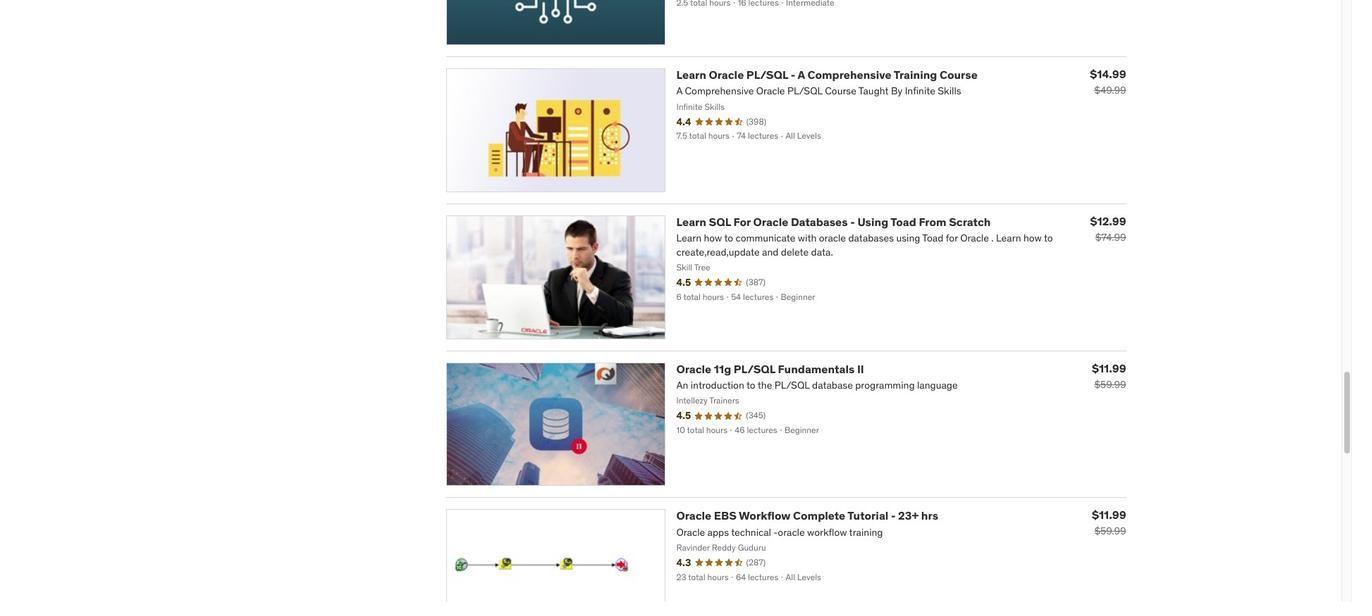Task type: vqa. For each thing, say whether or not it's contained in the screenshot.
- to the middle
yes



Task type: describe. For each thing, give the bounding box(es) containing it.
tutorial
[[848, 509, 889, 524]]

databases
[[791, 215, 848, 229]]

learn for learn oracle pl/sql - a comprehensive training course
[[677, 68, 707, 82]]

learn for learn  sql for oracle databases - using toad from scratch
[[677, 215, 707, 229]]

$12.99 $74.99
[[1091, 214, 1127, 244]]

oracle ebs workflow complete tutorial - 23+ hrs
[[677, 509, 939, 524]]

$49.99
[[1095, 84, 1127, 97]]

training
[[894, 68, 937, 82]]

11g
[[714, 362, 731, 376]]

$74.99
[[1096, 231, 1127, 244]]

- for tutorial
[[891, 509, 896, 524]]

$59.99 for oracle 11g pl/sql fundamentals ii
[[1095, 378, 1127, 391]]

learn oracle pl/sql - a comprehensive training course
[[677, 68, 978, 82]]

$11.99 $59.99 for oracle 11g pl/sql fundamentals ii
[[1092, 362, 1127, 391]]

oracle 11g pl/sql fundamentals ii
[[677, 362, 864, 376]]

learn oracle pl/sql - a comprehensive training course link
[[677, 68, 978, 82]]

$12.99
[[1091, 214, 1127, 228]]

oracle ebs workflow complete tutorial - 23+ hrs link
[[677, 509, 939, 524]]

for
[[734, 215, 751, 229]]

sql
[[709, 215, 731, 229]]

learn  sql for oracle databases - using toad from scratch
[[677, 215, 991, 229]]

23+
[[898, 509, 919, 524]]

pl/sql for -
[[747, 68, 788, 82]]



Task type: locate. For each thing, give the bounding box(es) containing it.
2 $11.99 $59.99 from the top
[[1092, 509, 1127, 538]]

hrs
[[922, 509, 939, 524]]

$11.99 for oracle ebs workflow complete tutorial - 23+ hrs
[[1092, 509, 1127, 523]]

- for databases
[[851, 215, 855, 229]]

0 vertical spatial -
[[791, 68, 796, 82]]

2 horizontal spatial -
[[891, 509, 896, 524]]

0 vertical spatial $59.99
[[1095, 378, 1127, 391]]

0 horizontal spatial -
[[791, 68, 796, 82]]

0 vertical spatial pl/sql
[[747, 68, 788, 82]]

pl/sql right 11g
[[734, 362, 776, 376]]

$14.99
[[1090, 67, 1127, 81]]

1 $59.99 from the top
[[1095, 378, 1127, 391]]

1 vertical spatial $59.99
[[1095, 526, 1127, 538]]

using
[[858, 215, 889, 229]]

toad
[[891, 215, 917, 229]]

2 vertical spatial -
[[891, 509, 896, 524]]

$14.99 $49.99
[[1090, 67, 1127, 97]]

- left "a"
[[791, 68, 796, 82]]

- left 23+
[[891, 509, 896, 524]]

0 vertical spatial $11.99
[[1092, 362, 1127, 376]]

2 learn from the top
[[677, 215, 707, 229]]

1 $11.99 from the top
[[1092, 362, 1127, 376]]

pl/sql for fundamentals
[[734, 362, 776, 376]]

$11.99 $59.99
[[1092, 362, 1127, 391], [1092, 509, 1127, 538]]

-
[[791, 68, 796, 82], [851, 215, 855, 229], [891, 509, 896, 524]]

1 horizontal spatial -
[[851, 215, 855, 229]]

learn  sql for oracle databases - using toad from scratch link
[[677, 215, 991, 229]]

- left using
[[851, 215, 855, 229]]

oracle
[[709, 68, 744, 82], [754, 215, 789, 229], [677, 362, 712, 376], [677, 509, 712, 524]]

1 vertical spatial learn
[[677, 215, 707, 229]]

a
[[798, 68, 805, 82]]

$11.99
[[1092, 362, 1127, 376], [1092, 509, 1127, 523]]

1 vertical spatial -
[[851, 215, 855, 229]]

1 vertical spatial $11.99
[[1092, 509, 1127, 523]]

$59.99
[[1095, 378, 1127, 391], [1095, 526, 1127, 538]]

1 learn from the top
[[677, 68, 707, 82]]

2 $11.99 from the top
[[1092, 509, 1127, 523]]

0 vertical spatial learn
[[677, 68, 707, 82]]

course
[[940, 68, 978, 82]]

workflow
[[739, 509, 791, 524]]

$59.99 for oracle ebs workflow complete tutorial - 23+ hrs
[[1095, 526, 1127, 538]]

1 vertical spatial $11.99 $59.99
[[1092, 509, 1127, 538]]

from
[[919, 215, 947, 229]]

1 vertical spatial pl/sql
[[734, 362, 776, 376]]

comprehensive
[[808, 68, 892, 82]]

2 $59.99 from the top
[[1095, 526, 1127, 538]]

oracle 11g pl/sql fundamentals ii link
[[677, 362, 864, 376]]

$11.99 $59.99 for oracle ebs workflow complete tutorial - 23+ hrs
[[1092, 509, 1127, 538]]

1 $11.99 $59.99 from the top
[[1092, 362, 1127, 391]]

ii
[[857, 362, 864, 376]]

scratch
[[949, 215, 991, 229]]

complete
[[793, 509, 846, 524]]

fundamentals
[[778, 362, 855, 376]]

pl/sql left "a"
[[747, 68, 788, 82]]

learn
[[677, 68, 707, 82], [677, 215, 707, 229]]

0 vertical spatial $11.99 $59.99
[[1092, 362, 1127, 391]]

$11.99 for oracle 11g pl/sql fundamentals ii
[[1092, 362, 1127, 376]]

ebs
[[714, 509, 737, 524]]

pl/sql
[[747, 68, 788, 82], [734, 362, 776, 376]]



